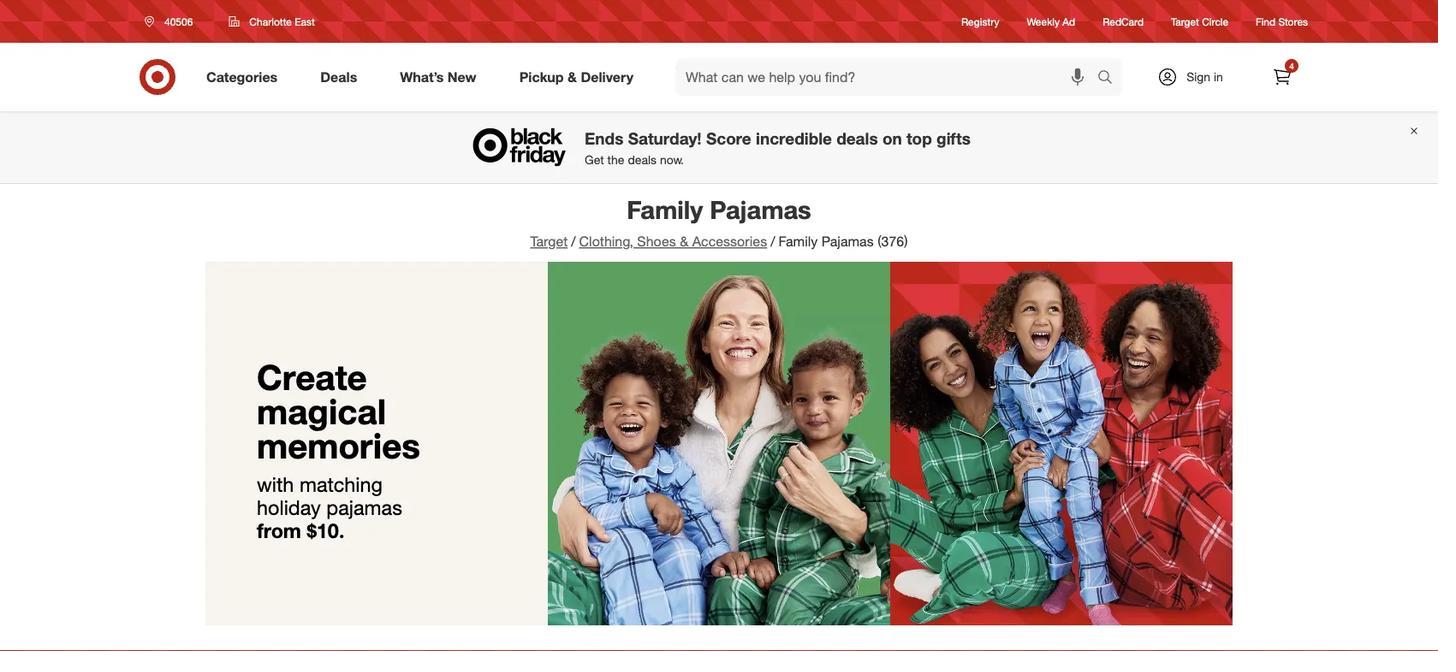 Task type: vqa. For each thing, say whether or not it's contained in the screenshot.
the rightmost sale
no



Task type: describe. For each thing, give the bounding box(es) containing it.
what's
[[400, 69, 444, 85]]

sign in
[[1187, 69, 1223, 84]]

charlotte east
[[249, 15, 315, 28]]

2 / from the left
[[771, 233, 775, 250]]

0 horizontal spatial &
[[568, 69, 577, 85]]

0 vertical spatial target
[[1171, 15, 1199, 28]]

clothing, shoes & accessories link
[[579, 233, 767, 250]]

score
[[706, 128, 751, 148]]

ends saturday! score incredible deals on top gifts get the deals now.
[[585, 128, 971, 167]]

sign
[[1187, 69, 1211, 84]]

what's new link
[[385, 58, 498, 96]]

delivery
[[581, 69, 634, 85]]

0 vertical spatial family
[[627, 194, 703, 225]]

1 vertical spatial deals
[[628, 152, 657, 167]]

4 link
[[1264, 58, 1301, 96]]

ad
[[1063, 15, 1075, 28]]

memories
[[257, 425, 420, 467]]

target inside family pajamas target / clothing, shoes & accessories / family pajamas (376)
[[530, 233, 568, 250]]

weekly
[[1027, 15, 1060, 28]]

clothing,
[[579, 233, 633, 250]]

& inside family pajamas target / clothing, shoes & accessories / family pajamas (376)
[[680, 233, 689, 250]]

new
[[448, 69, 477, 85]]

search button
[[1090, 58, 1131, 99]]

deals link
[[306, 58, 379, 96]]

holiday
[[257, 495, 321, 520]]

matching
[[300, 472, 383, 496]]

pajamas
[[326, 495, 402, 520]]

create
[[257, 356, 367, 398]]

magical
[[257, 391, 386, 433]]

accessories
[[692, 233, 767, 250]]

registry
[[961, 15, 999, 28]]

0 horizontal spatial pajamas
[[710, 194, 811, 225]]

what's new
[[400, 69, 477, 85]]

categories
[[206, 69, 278, 85]]

the
[[607, 152, 625, 167]]

east
[[295, 15, 315, 28]]

incredible
[[756, 128, 832, 148]]

ends
[[585, 128, 624, 148]]

search
[[1090, 70, 1131, 87]]

$10.
[[307, 518, 344, 543]]

gifts
[[937, 128, 971, 148]]

circle
[[1202, 15, 1229, 28]]

deals
[[320, 69, 357, 85]]

family pajamas target / clothing, shoes & accessories / family pajamas (376)
[[530, 194, 908, 250]]

1 / from the left
[[571, 233, 576, 250]]

What can we help you find? suggestions appear below search field
[[675, 58, 1102, 96]]

categories link
[[192, 58, 299, 96]]

1 horizontal spatial deals
[[837, 128, 878, 148]]



Task type: locate. For each thing, give the bounding box(es) containing it.
& right the pickup
[[568, 69, 577, 85]]

target circle link
[[1171, 14, 1229, 29]]

find
[[1256, 15, 1276, 28]]

deals
[[837, 128, 878, 148], [628, 152, 657, 167]]

1 vertical spatial family
[[779, 233, 818, 250]]

40506 button
[[134, 6, 211, 37]]

redcard
[[1103, 15, 1144, 28]]

stores
[[1279, 15, 1308, 28]]

create magical memories with matching holiday pajamas from $10.
[[257, 356, 420, 543]]

pickup
[[519, 69, 564, 85]]

top
[[907, 128, 932, 148]]

40506
[[164, 15, 193, 28]]

target
[[1171, 15, 1199, 28], [530, 233, 568, 250]]

family up clothing, shoes & accessories link
[[627, 194, 703, 225]]

1 horizontal spatial /
[[771, 233, 775, 250]]

target left clothing,
[[530, 233, 568, 250]]

find stores link
[[1256, 14, 1308, 29]]

target left circle
[[1171, 15, 1199, 28]]

0 horizontal spatial /
[[571, 233, 576, 250]]

weekly ad
[[1027, 15, 1075, 28]]

charlotte
[[249, 15, 292, 28]]

pickup & delivery
[[519, 69, 634, 85]]

/ right accessories
[[771, 233, 775, 250]]

4
[[1289, 60, 1294, 71]]

sign in link
[[1143, 58, 1250, 96]]

/
[[571, 233, 576, 250], [771, 233, 775, 250]]

0 horizontal spatial deals
[[628, 152, 657, 167]]

1 horizontal spatial &
[[680, 233, 689, 250]]

pajamas left "(376)"
[[822, 233, 874, 250]]

redcard link
[[1103, 14, 1144, 29]]

1 horizontal spatial family
[[779, 233, 818, 250]]

deals right the
[[628, 152, 657, 167]]

/ right target link
[[571, 233, 576, 250]]

1 vertical spatial &
[[680, 233, 689, 250]]

in
[[1214, 69, 1223, 84]]

find stores
[[1256, 15, 1308, 28]]

0 vertical spatial deals
[[837, 128, 878, 148]]

get
[[585, 152, 604, 167]]

&
[[568, 69, 577, 85], [680, 233, 689, 250]]

pajamas up accessories
[[710, 194, 811, 225]]

weekly ad link
[[1027, 14, 1075, 29]]

0 horizontal spatial family
[[627, 194, 703, 225]]

target circle
[[1171, 15, 1229, 28]]

on
[[883, 128, 902, 148]]

(376)
[[878, 233, 908, 250]]

target link
[[530, 233, 568, 250]]

now.
[[660, 152, 684, 167]]

0 horizontal spatial target
[[530, 233, 568, 250]]

charlotte east button
[[218, 6, 326, 37]]

shoes
[[637, 233, 676, 250]]

& right shoes
[[680, 233, 689, 250]]

family
[[627, 194, 703, 225], [779, 233, 818, 250]]

with
[[257, 472, 294, 496]]

1 vertical spatial target
[[530, 233, 568, 250]]

1 vertical spatial pajamas
[[822, 233, 874, 250]]

deals left on
[[837, 128, 878, 148]]

family right accessories
[[779, 233, 818, 250]]

1 horizontal spatial target
[[1171, 15, 1199, 28]]

0 vertical spatial &
[[568, 69, 577, 85]]

saturday!
[[628, 128, 702, 148]]

pajamas
[[710, 194, 811, 225], [822, 233, 874, 250]]

pickup & delivery link
[[505, 58, 655, 96]]

registry link
[[961, 14, 999, 29]]

from
[[257, 518, 301, 543]]

1 horizontal spatial pajamas
[[822, 233, 874, 250]]

0 vertical spatial pajamas
[[710, 194, 811, 225]]



